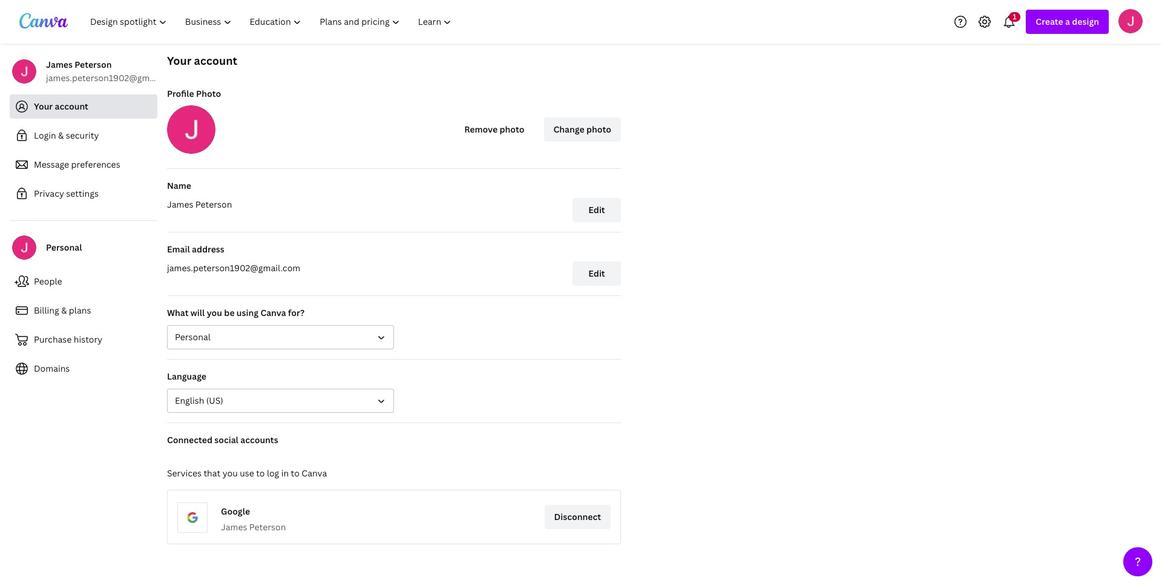Task type: vqa. For each thing, say whether or not it's contained in the screenshot.
The Higher Education
no



Task type: describe. For each thing, give the bounding box(es) containing it.
domains
[[34, 363, 70, 374]]

james for james peterson james.peterson1902@gmail.com
[[46, 59, 73, 70]]

accounts
[[241, 434, 278, 446]]

domains link
[[10, 357, 157, 381]]

services
[[167, 467, 202, 479]]

login
[[34, 130, 56, 141]]

create a design
[[1036, 16, 1100, 27]]

2 to from the left
[[291, 467, 300, 479]]

billing & plans
[[34, 305, 91, 316]]

Personal button
[[167, 325, 394, 349]]

google james peterson
[[221, 506, 286, 533]]

peterson for james peterson james.peterson1902@gmail.com
[[75, 59, 112, 70]]

0 vertical spatial your account
[[167, 53, 237, 68]]

you for will
[[207, 307, 222, 318]]

security
[[66, 130, 99, 141]]

plans
[[69, 305, 91, 316]]

james peterson james.peterson1902@gmail.com
[[46, 59, 179, 84]]

profile
[[167, 88, 194, 99]]

disconnect button
[[545, 505, 611, 529]]

1 to from the left
[[256, 467, 265, 479]]

a
[[1066, 16, 1071, 27]]

(us)
[[206, 395, 223, 406]]

connected
[[167, 434, 213, 446]]

create a design button
[[1027, 10, 1109, 34]]

email address
[[167, 243, 224, 255]]

edit button for james.peterson1902@gmail.com
[[573, 262, 621, 286]]

1 vertical spatial james.peterson1902@gmail.com
[[167, 262, 300, 274]]

change
[[554, 124, 585, 135]]

purchase history
[[34, 334, 103, 345]]

english
[[175, 395, 204, 406]]

& for login
[[58, 130, 64, 141]]

english (us)
[[175, 395, 223, 406]]

0 vertical spatial james.peterson1902@gmail.com
[[46, 72, 179, 84]]

you for that
[[223, 467, 238, 479]]

disconnect
[[554, 511, 601, 523]]

privacy settings
[[34, 188, 99, 199]]

privacy
[[34, 188, 64, 199]]

billing & plans link
[[10, 299, 157, 323]]

james peterson image
[[1119, 9, 1143, 33]]

edit for james peterson
[[589, 204, 605, 216]]

name
[[167, 180, 191, 191]]

photo for remove photo
[[500, 124, 525, 135]]

language
[[167, 371, 206, 382]]

remove photo button
[[455, 117, 534, 142]]

remove
[[465, 124, 498, 135]]

that
[[204, 467, 221, 479]]



Task type: locate. For each thing, give the bounding box(es) containing it.
1 vertical spatial edit button
[[573, 262, 621, 286]]

2 horizontal spatial peterson
[[249, 521, 286, 533]]

2 horizontal spatial james
[[221, 521, 247, 533]]

2 vertical spatial peterson
[[249, 521, 286, 533]]

use
[[240, 467, 254, 479]]

preferences
[[71, 159, 120, 170]]

account up photo
[[194, 53, 237, 68]]

remove photo
[[465, 124, 525, 135]]

connected social accounts
[[167, 434, 278, 446]]

peterson for james peterson
[[195, 199, 232, 210]]

0 vertical spatial &
[[58, 130, 64, 141]]

edit for james.peterson1902@gmail.com
[[589, 268, 605, 279]]

peterson up your account link
[[75, 59, 112, 70]]

privacy settings link
[[10, 182, 157, 206]]

0 vertical spatial edit button
[[573, 198, 621, 222]]

james down name
[[167, 199, 193, 210]]

change photo
[[554, 124, 612, 135]]

message preferences
[[34, 159, 120, 170]]

2 edit button from the top
[[573, 262, 621, 286]]

your
[[167, 53, 192, 68], [34, 101, 53, 112]]

0 horizontal spatial peterson
[[75, 59, 112, 70]]

photo
[[196, 88, 221, 99]]

1 horizontal spatial james
[[167, 199, 193, 210]]

james up your account link
[[46, 59, 73, 70]]

you left use
[[223, 467, 238, 479]]

canva right in
[[302, 467, 327, 479]]

james for james peterson
[[167, 199, 193, 210]]

account
[[194, 53, 237, 68], [55, 101, 88, 112]]

& left plans
[[61, 305, 67, 316]]

photo
[[500, 124, 525, 135], [587, 124, 612, 135]]

1 horizontal spatial canva
[[302, 467, 327, 479]]

1 vertical spatial account
[[55, 101, 88, 112]]

0 vertical spatial account
[[194, 53, 237, 68]]

purchase
[[34, 334, 72, 345]]

history
[[74, 334, 103, 345]]

1 vertical spatial james
[[167, 199, 193, 210]]

1 vertical spatial canva
[[302, 467, 327, 479]]

1 horizontal spatial to
[[291, 467, 300, 479]]

personal down will
[[175, 331, 211, 343]]

james inside james peterson james.peterson1902@gmail.com
[[46, 59, 73, 70]]

1 vertical spatial &
[[61, 305, 67, 316]]

canva
[[261, 307, 286, 318], [302, 467, 327, 479]]

using
[[237, 307, 259, 318]]

address
[[192, 243, 224, 255]]

personal inside "button"
[[175, 331, 211, 343]]

peterson down 'google'
[[249, 521, 286, 533]]

james.peterson1902@gmail.com
[[46, 72, 179, 84], [167, 262, 300, 274]]

peterson inside google james peterson
[[249, 521, 286, 533]]

2 vertical spatial james
[[221, 521, 247, 533]]

1 photo from the left
[[500, 124, 525, 135]]

photo right change
[[587, 124, 612, 135]]

peterson up address
[[195, 199, 232, 210]]

social
[[215, 434, 239, 446]]

&
[[58, 130, 64, 141], [61, 305, 67, 316]]

will
[[191, 307, 205, 318]]

0 horizontal spatial personal
[[46, 242, 82, 253]]

what will you be using canva for?
[[167, 307, 305, 318]]

people link
[[10, 269, 157, 294]]

james.peterson1902@gmail.com up your account link
[[46, 72, 179, 84]]

0 vertical spatial you
[[207, 307, 222, 318]]

2 photo from the left
[[587, 124, 612, 135]]

canva left for?
[[261, 307, 286, 318]]

0 horizontal spatial your account
[[34, 101, 88, 112]]

& for billing
[[61, 305, 67, 316]]

to left log
[[256, 467, 265, 479]]

1 horizontal spatial your
[[167, 53, 192, 68]]

& right login
[[58, 130, 64, 141]]

profile photo
[[167, 88, 221, 99]]

1 horizontal spatial account
[[194, 53, 237, 68]]

billing
[[34, 305, 59, 316]]

0 vertical spatial canva
[[261, 307, 286, 318]]

0 horizontal spatial photo
[[500, 124, 525, 135]]

james.peterson1902@gmail.com down address
[[167, 262, 300, 274]]

1 vertical spatial peterson
[[195, 199, 232, 210]]

personal
[[46, 242, 82, 253], [175, 331, 211, 343]]

edit button
[[573, 198, 621, 222], [573, 262, 621, 286]]

login & security
[[34, 130, 99, 141]]

google
[[221, 506, 250, 517]]

services that you use to log in to canva
[[167, 467, 327, 479]]

to right in
[[291, 467, 300, 479]]

top level navigation element
[[82, 10, 462, 34]]

1 horizontal spatial peterson
[[195, 199, 232, 210]]

1 vertical spatial your
[[34, 101, 53, 112]]

login & security link
[[10, 124, 157, 148]]

your account link
[[10, 94, 157, 119]]

0 horizontal spatial james
[[46, 59, 73, 70]]

peterson
[[75, 59, 112, 70], [195, 199, 232, 210], [249, 521, 286, 533]]

0 vertical spatial edit
[[589, 204, 605, 216]]

in
[[281, 467, 289, 479]]

create
[[1036, 16, 1064, 27]]

peterson inside james peterson james.peterson1902@gmail.com
[[75, 59, 112, 70]]

james
[[46, 59, 73, 70], [167, 199, 193, 210], [221, 521, 247, 533]]

1 edit from the top
[[589, 204, 605, 216]]

0 vertical spatial personal
[[46, 242, 82, 253]]

photo right remove
[[500, 124, 525, 135]]

james inside google james peterson
[[221, 521, 247, 533]]

for?
[[288, 307, 305, 318]]

account up login & security
[[55, 101, 88, 112]]

0 vertical spatial your
[[167, 53, 192, 68]]

be
[[224, 307, 235, 318]]

your account
[[167, 53, 237, 68], [34, 101, 88, 112]]

purchase history link
[[10, 328, 157, 352]]

1 edit button from the top
[[573, 198, 621, 222]]

1 horizontal spatial personal
[[175, 331, 211, 343]]

your account up login & security
[[34, 101, 88, 112]]

edit
[[589, 204, 605, 216], [589, 268, 605, 279]]

design
[[1073, 16, 1100, 27]]

change photo button
[[544, 117, 621, 142]]

0 horizontal spatial your
[[34, 101, 53, 112]]

1 vertical spatial you
[[223, 467, 238, 479]]

your up profile
[[167, 53, 192, 68]]

to
[[256, 467, 265, 479], [291, 467, 300, 479]]

you
[[207, 307, 222, 318], [223, 467, 238, 479]]

1 vertical spatial edit
[[589, 268, 605, 279]]

personal up people
[[46, 242, 82, 253]]

1 horizontal spatial your account
[[167, 53, 237, 68]]

0 horizontal spatial to
[[256, 467, 265, 479]]

people
[[34, 276, 62, 287]]

email
[[167, 243, 190, 255]]

0 horizontal spatial canva
[[261, 307, 286, 318]]

james peterson
[[167, 199, 232, 210]]

photo for change photo
[[587, 124, 612, 135]]

your up login
[[34, 101, 53, 112]]

1 vertical spatial personal
[[175, 331, 211, 343]]

message
[[34, 159, 69, 170]]

you left be
[[207, 307, 222, 318]]

0 vertical spatial peterson
[[75, 59, 112, 70]]

what
[[167, 307, 189, 318]]

log
[[267, 467, 279, 479]]

0 horizontal spatial account
[[55, 101, 88, 112]]

1 vertical spatial your account
[[34, 101, 88, 112]]

1 horizontal spatial photo
[[587, 124, 612, 135]]

settings
[[66, 188, 99, 199]]

edit button for james peterson
[[573, 198, 621, 222]]

0 vertical spatial james
[[46, 59, 73, 70]]

james down 'google'
[[221, 521, 247, 533]]

Language: English (US) button
[[167, 389, 394, 413]]

message preferences link
[[10, 153, 157, 177]]

2 edit from the top
[[589, 268, 605, 279]]

your account up photo
[[167, 53, 237, 68]]



